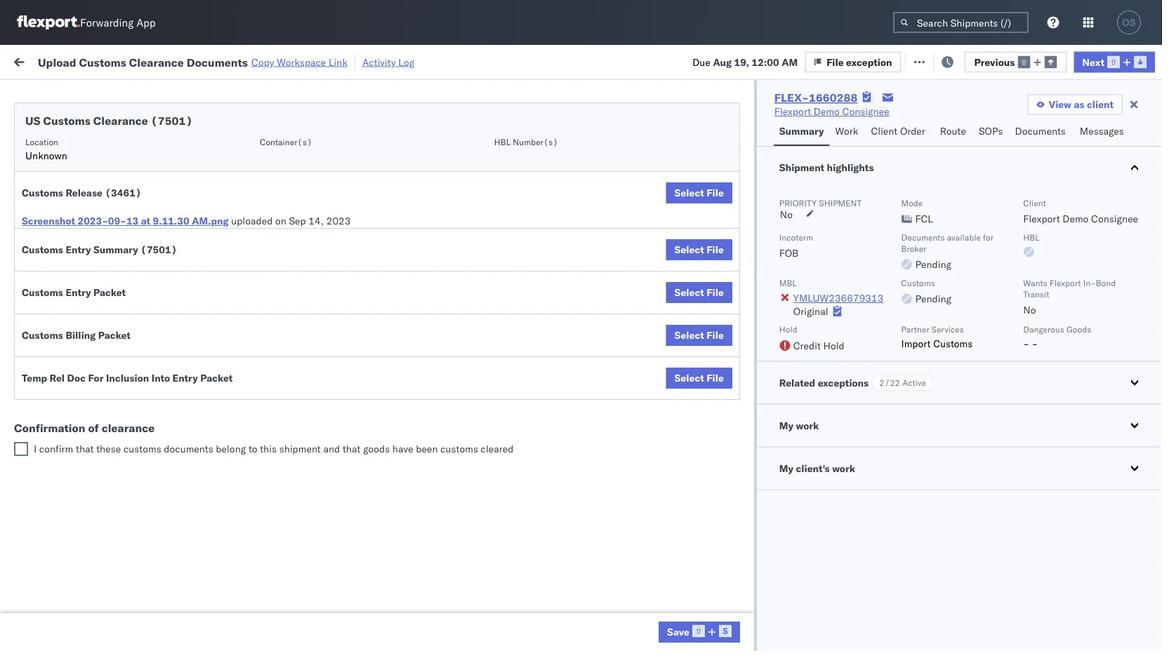Task type: describe. For each thing, give the bounding box(es) containing it.
2 integration from the top
[[612, 512, 661, 524]]

of
[[88, 421, 99, 435]]

759
[[258, 54, 276, 67]]

client order button
[[865, 119, 934, 146]]

4 4, from the top
[[319, 233, 328, 246]]

priority
[[779, 198, 817, 208]]

file for temp rel doc for inclusion into entry packet
[[707, 372, 724, 384]]

view
[[1049, 98, 1071, 111]]

12,
[[316, 450, 331, 462]]

mbl/mawb numbers
[[956, 115, 1042, 125]]

schedule for first schedule pickup from los angeles, ca button schedule pickup from los angeles, ca link
[[32, 164, 74, 176]]

4 1846748 from the top
[[805, 233, 848, 246]]

pickup up 2023-
[[76, 195, 107, 207]]

ceau7522281, for first schedule pickup from los angeles, ca button
[[865, 171, 937, 184]]

i
[[34, 443, 37, 455]]

1893174
[[805, 450, 848, 462]]

0 vertical spatial my
[[14, 51, 36, 70]]

customs up customs billing packet
[[22, 286, 63, 299]]

order
[[900, 125, 925, 137]]

flex- up credit
[[775, 326, 805, 338]]

location
[[25, 137, 58, 147]]

file for customs billing packet
[[707, 329, 724, 342]]

0 horizontal spatial at
[[141, 215, 150, 227]]

track
[[357, 54, 380, 67]]

customs inside the upload customs clearance documents
[[67, 288, 106, 300]]

flex- up priority
[[775, 172, 805, 184]]

1 schedule pickup from los angeles, ca button from the top
[[32, 163, 199, 193]]

ocean fcl for second schedule delivery appointment "link" from the bottom of the page
[[430, 357, 479, 369]]

confirm pickup from los angeles, ca
[[32, 380, 184, 407]]

abcdefg78456546 for schedule delivery appointment
[[956, 357, 1051, 369]]

route button
[[934, 119, 973, 146]]

205
[[322, 54, 341, 67]]

4 1889466 from the top
[[805, 419, 848, 431]]

summary inside button
[[779, 125, 824, 137]]

2 horizontal spatial work
[[832, 462, 855, 475]]

flex- down client's
[[775, 481, 805, 493]]

this
[[260, 443, 277, 455]]

numbers for mbl/mawb numbers
[[1007, 115, 1042, 125]]

container
[[865, 109, 903, 120]]

clearance
[[102, 421, 155, 435]]

2 hlxu8034992 from the top
[[1014, 171, 1083, 184]]

packet for customs billing packet
[[98, 329, 131, 342]]

select file for customs entry packet
[[675, 286, 724, 299]]

goods
[[1067, 324, 1091, 335]]

1 customs from the left
[[124, 443, 161, 455]]

Search Work text field
[[690, 50, 844, 71]]

2 account from the top
[[684, 512, 721, 524]]

7 resize handle column header from the left
[[841, 109, 858, 652]]

customs down by: at left
[[43, 114, 91, 128]]

customs up screenshot
[[22, 187, 63, 199]]

1 lagerfeld from the top
[[753, 481, 795, 493]]

file for customs release (3461)
[[707, 187, 724, 199]]

9.11.30
[[153, 215, 189, 227]]

1 hlxu8034992 from the top
[[1014, 140, 1083, 153]]

1 horizontal spatial at
[[279, 54, 287, 67]]

2022 for upload customs clearance documents button
[[330, 295, 354, 308]]

entry for packet
[[66, 286, 91, 299]]

1 ceau7522281, from the top
[[865, 140, 937, 153]]

1846748 for first schedule pickup from los angeles, ca button
[[805, 172, 848, 184]]

workspace
[[277, 56, 326, 68]]

1 1846748 from the top
[[805, 141, 848, 153]]

0 vertical spatial shipment
[[819, 198, 862, 208]]

9 resize handle column header from the left
[[1108, 109, 1125, 652]]

log
[[398, 56, 414, 68]]

customs down broker at the top right
[[901, 278, 935, 288]]

4 hlxu8034992 from the top
[[1014, 233, 1083, 245]]

5 pdt, from the top
[[274, 264, 296, 277]]

confirm
[[39, 443, 73, 455]]

partner services import customs
[[901, 324, 973, 350]]

workitem button
[[8, 112, 204, 126]]

schedule pickup from los angeles, ca for schedule pickup from los angeles, ca link related to fourth schedule pickup from los angeles, ca button from the top
[[32, 318, 189, 345]]

3 lagerfeld from the top
[[753, 573, 795, 586]]

forwarding
[[80, 16, 134, 29]]

1846748 for third schedule pickup from los angeles, ca button from the bottom
[[805, 264, 848, 277]]

entry for summary
[[66, 244, 91, 256]]

next button
[[1074, 51, 1155, 72]]

mode
[[901, 198, 923, 208]]

2 integration test account - karl lagerfeld from the top
[[612, 512, 795, 524]]

ca for confirm pickup from los angeles, ca link on the left
[[32, 394, 46, 407]]

ocean fcl for fourth schedule delivery appointment "link"
[[430, 604, 479, 617]]

4 karl from the top
[[733, 604, 751, 617]]

schedule pickup from los angeles, ca for schedule pickup from los angeles, ca link related to third schedule pickup from los angeles, ca button from the bottom
[[32, 257, 189, 283]]

2 hlxu6269489, from the top
[[940, 171, 1012, 184]]

1846748 for upload customs clearance documents button
[[805, 295, 848, 308]]

5:30
[[226, 604, 247, 617]]

id
[[771, 115, 779, 125]]

4 account from the top
[[684, 604, 721, 617]]

file for customs entry summary (7501)
[[707, 244, 724, 256]]

forwarding app link
[[17, 15, 156, 29]]

lhuu7894563, uetu5238478 for 4:00 pm pst, dec 23, 2022
[[865, 388, 1008, 400]]

route
[[940, 125, 966, 137]]

customs inside partner services import customs
[[933, 337, 973, 350]]

1 lhuu7894563, uetu5238478 from the top
[[865, 326, 1008, 338]]

shipment highlights button
[[757, 147, 1162, 189]]

2 customs from the left
[[440, 443, 478, 455]]

customs down screenshot
[[22, 244, 63, 256]]

fcl for fourth schedule delivery appointment "link"
[[461, 604, 479, 617]]

actions
[[1120, 115, 1149, 125]]

next
[[1082, 56, 1105, 68]]

documents inside the upload customs clearance documents
[[32, 302, 83, 314]]

1 integration from the top
[[612, 481, 661, 493]]

1 uetu5238478 from the top
[[940, 326, 1008, 338]]

delivery for confirm delivery link
[[71, 418, 107, 430]]

3 test123456 from the top
[[956, 264, 1016, 277]]

3 11:59 from the top
[[226, 203, 254, 215]]

select file button for customs release (3461)
[[666, 183, 732, 204]]

8 resize handle column header from the left
[[932, 109, 949, 652]]

2023-
[[78, 215, 108, 227]]

fob
[[779, 247, 799, 259]]

1 horizontal spatial work
[[796, 420, 819, 432]]

jan for 12,
[[298, 450, 313, 462]]

schedule for schedule pickup from los angeles, ca link related to 4th schedule pickup from los angeles, ca button from the bottom of the page
[[32, 195, 74, 207]]

documents inside documents available for broker
[[901, 232, 945, 243]]

test123456 for 2nd schedule delivery appointment "link" from the top
[[956, 233, 1016, 246]]

3 hlxu8034992 from the top
[[1014, 202, 1083, 215]]

4 pdt, from the top
[[274, 233, 296, 246]]

flex- up 'flex-1893174'
[[775, 419, 805, 431]]

schedule delivery appointment for second schedule delivery appointment "link" from the bottom of the page
[[32, 356, 173, 369]]

flex- up flex id button
[[774, 91, 809, 105]]

2 vertical spatial packet
[[200, 372, 233, 384]]

1 horizontal spatial on
[[343, 54, 354, 67]]

confirm pickup from los angeles, ca button
[[32, 380, 199, 409]]

number(s)
[[513, 137, 558, 147]]

bond
[[1096, 278, 1116, 288]]

incoterm
[[779, 232, 813, 243]]

6 hlxu8034992 from the top
[[1014, 295, 1083, 307]]

mbl
[[779, 278, 797, 288]]

schedule for schedule pickup from los angeles, ca link related to third schedule pickup from los angeles, ca button from the bottom
[[32, 257, 74, 269]]

flex- up incoterm
[[775, 203, 805, 215]]

have
[[392, 443, 413, 455]]

schedule for schedule pickup from los angeles, ca link related to fourth schedule pickup from los angeles, ca button from the top
[[32, 318, 74, 331]]

flex- up fob
[[775, 233, 805, 246]]

205 on track
[[322, 54, 380, 67]]

6 resize handle column header from the left
[[729, 109, 746, 652]]

3 integration from the top
[[612, 573, 661, 586]]

2 4, from the top
[[319, 172, 328, 184]]

3 hlxu6269489, from the top
[[940, 202, 1012, 215]]

pst, for 8,
[[274, 295, 295, 308]]

by:
[[51, 86, 64, 98]]

appointment for second schedule delivery appointment "link" from the bottom of the page
[[115, 356, 173, 369]]

4 ceau7522281, from the top
[[865, 233, 937, 245]]

2/22 active
[[879, 378, 926, 388]]

6 hlxu6269489, from the top
[[940, 295, 1012, 307]]

2 karl from the top
[[733, 512, 751, 524]]

mbl/mawb
[[956, 115, 1005, 125]]

1 schedule delivery appointment button from the top
[[32, 139, 173, 155]]

3 4, from the top
[[319, 203, 328, 215]]

and
[[323, 443, 340, 455]]

pending for customs
[[915, 293, 951, 305]]

priority shipment
[[779, 198, 862, 208]]

4 integration test account - karl lagerfeld from the top
[[612, 604, 795, 617]]

2023 for 11:59 pm pst, jan 12, 2023
[[333, 450, 358, 462]]

5 schedule pickup from los angeles, ca button from the top
[[32, 441, 199, 471]]

customs down forwarding
[[79, 55, 126, 69]]

wants flexport in-bond transit no
[[1023, 278, 1116, 316]]

schedule pickup from los angeles, ca for schedule pickup from los angeles, ca link related to 4th schedule pickup from los angeles, ca button from the bottom of the page
[[32, 195, 189, 221]]

pickup down of
[[76, 442, 107, 454]]

flex- up shipment
[[775, 141, 805, 153]]

broker
[[901, 243, 926, 254]]

3 account from the top
[[684, 573, 721, 586]]

from for first schedule pickup from los angeles, ca button schedule pickup from los angeles, ca link
[[109, 164, 130, 176]]

into
[[151, 372, 170, 384]]

3 schedule delivery appointment button from the top
[[32, 356, 173, 371]]

select for customs billing packet
[[675, 329, 704, 342]]

1 hlxu6269489, from the top
[[940, 140, 1012, 153]]

aug
[[713, 56, 732, 68]]

4 integration from the top
[[612, 604, 661, 617]]

numbers for container numbers
[[865, 120, 900, 131]]

cleared
[[481, 443, 514, 455]]

ca for fifth schedule pickup from los angeles, ca button from the top schedule pickup from los angeles, ca link
[[32, 456, 46, 468]]

3 karl from the top
[[733, 573, 751, 586]]

5 account from the top
[[684, 635, 721, 647]]

4 schedule delivery appointment link from the top
[[32, 603, 173, 617]]

(7501) for customs entry summary (7501)
[[141, 244, 177, 256]]

5 integration from the top
[[612, 635, 661, 647]]

12:00
[[752, 56, 779, 68]]

1 account from the top
[[684, 481, 721, 493]]

ymluw236679313 button
[[793, 292, 884, 304]]

select for customs release (3461)
[[675, 187, 704, 199]]

1889466 for schedule delivery appointment
[[805, 357, 848, 369]]

upload customs clearance documents link
[[32, 287, 199, 315]]

for
[[983, 232, 994, 243]]

dangerous goods - -
[[1023, 324, 1091, 350]]

my client's work
[[779, 462, 855, 475]]

appointment for fourth schedule delivery appointment "link"
[[115, 604, 173, 616]]

work button
[[830, 119, 865, 146]]

screenshot 2023-09-13 at 9.11.30 am.png link
[[22, 214, 229, 228]]

lhuu7894563, for 4:00 pm pst, dec 23, 2022
[[865, 388, 938, 400]]

5 hlxu8034992 from the top
[[1014, 264, 1083, 276]]

flex-1889466 for schedule pickup from los angeles, ca
[[775, 326, 848, 338]]

us customs clearance (7501)
[[25, 114, 193, 128]]

schedule pickup from los angeles, ca for first schedule pickup from los angeles, ca button schedule pickup from los angeles, ca link
[[32, 164, 189, 190]]

confirmation
[[14, 421, 85, 435]]

delivery for second schedule delivery appointment "link" from the bottom of the page
[[76, 356, 112, 369]]

am
[[782, 56, 798, 68]]

los inside confirm pickup from los angeles, ca
[[127, 380, 142, 393]]

10 resize handle column header from the left
[[1137, 109, 1154, 652]]

pst, for 12,
[[274, 450, 295, 462]]

flex- up related
[[775, 357, 805, 369]]

pickup down customs entry summary (7501)
[[76, 257, 107, 269]]

documents down view
[[1015, 125, 1066, 137]]

5 4, from the top
[[319, 264, 328, 277]]

uetu5238478 for 4:00 pm pst, dec 23, 2022
[[940, 388, 1008, 400]]

ceau7522281, for 4th schedule pickup from los angeles, ca button from the bottom of the page
[[865, 202, 937, 215]]

dec for 13,
[[298, 357, 316, 369]]

5 karl from the top
[[733, 635, 751, 647]]

14,
[[309, 215, 324, 227]]

4 11:59 from the top
[[226, 233, 254, 246]]

sep
[[289, 215, 306, 227]]

4 flex-1889466 from the top
[[775, 419, 848, 431]]

0 horizontal spatial shipment
[[279, 443, 321, 455]]

1 karl from the top
[[733, 481, 751, 493]]

4 ceau7522281, hlxu6269489, hlxu8034992 from the top
[[865, 233, 1083, 245]]

fcl for upload customs clearance documents link
[[461, 295, 479, 308]]

5 11:59 from the top
[[226, 264, 254, 277]]

schedule delivery appointment for 2nd schedule delivery appointment "link" from the top
[[32, 233, 173, 245]]

4 flex-1846748 from the top
[[775, 233, 848, 246]]

import work button
[[113, 45, 183, 77]]

2 11:59 from the top
[[226, 172, 254, 184]]

flex-1889466 for schedule delivery appointment
[[775, 357, 848, 369]]

customs entry packet
[[22, 286, 126, 299]]

los down upload customs clearance documents button
[[132, 318, 148, 331]]

flex- down credit
[[775, 388, 805, 400]]

delivery for fourth schedule delivery appointment "link"
[[76, 604, 112, 616]]

flex- down 'mbl'
[[775, 295, 805, 308]]

available
[[947, 232, 981, 243]]

client
[[1087, 98, 1114, 111]]

5 integration test account - karl lagerfeld from the top
[[612, 635, 795, 647]]

from for schedule pickup from los angeles, ca link related to 4th schedule pickup from los angeles, ca button from the bottom of the page
[[109, 195, 130, 207]]

3 schedule pickup from los angeles, ca button from the top
[[32, 256, 199, 285]]

uetu5238478 for 11:59 pm pst, dec 13, 2022
[[940, 357, 1008, 369]]

8,
[[318, 295, 327, 308]]

import inside partner services import customs
[[901, 337, 931, 350]]

shipment highlights
[[779, 162, 874, 174]]

4 hlxu6269489, from the top
[[940, 233, 1012, 245]]

flex
[[753, 115, 768, 125]]

confirm pickup from los angeles, ca link
[[32, 380, 199, 408]]

4 11:59 pm pdt, nov 4, 2022 from the top
[[226, 233, 355, 246]]

5 hlxu6269489, from the top
[[940, 264, 1012, 276]]

ca for schedule pickup from los angeles, ca link related to fourth schedule pickup from los angeles, ca button from the top
[[32, 332, 46, 345]]

3 11:59 pm pdt, nov 4, 2022 from the top
[[226, 203, 355, 215]]

related exceptions
[[779, 377, 869, 389]]

ymluw236679313
[[793, 292, 884, 304]]

4 schedule pickup from los angeles, ca button from the top
[[32, 318, 199, 347]]

confirmation of clearance
[[14, 421, 155, 435]]

5:30 pm pst, jan 30, 2023
[[226, 604, 352, 617]]

clearance for upload customs clearance documents
[[109, 288, 154, 300]]

2022 for third schedule pickup from los angeles, ca button from the bottom
[[331, 264, 355, 277]]

my for my client's work button on the right
[[779, 462, 793, 475]]

save
[[667, 626, 689, 638]]

consignee inside client flexport demo consignee incoterm fob
[[1091, 213, 1138, 225]]

los down 13
[[132, 257, 148, 269]]

filtered by:
[[14, 86, 64, 98]]

flex- up client's
[[775, 450, 805, 462]]

09-
[[108, 215, 126, 227]]

select for customs entry packet
[[675, 286, 704, 299]]

been
[[416, 443, 438, 455]]

2 resize handle column header from the left
[[357, 109, 374, 652]]

unknown
[[25, 150, 67, 162]]

2022 for 3rd schedule delivery appointment button
[[336, 357, 361, 369]]

my for my work button
[[779, 420, 793, 432]]

1 integration test account - karl lagerfeld from the top
[[612, 481, 795, 493]]

1 resize handle column header from the left
[[201, 109, 218, 652]]

3 integration test account - karl lagerfeld from the top
[[612, 573, 795, 586]]

los up (3461)
[[132, 164, 148, 176]]

batch action button
[[1062, 50, 1154, 71]]

container(s)
[[260, 137, 312, 147]]

maeu9408431
[[956, 481, 1027, 493]]



Task type: locate. For each thing, give the bounding box(es) containing it.
confirm delivery button
[[32, 417, 107, 433]]

confirm for confirm pickup from los angeles, ca
[[32, 380, 68, 393]]

2 vertical spatial 2023
[[327, 604, 352, 617]]

numbers inside button
[[1007, 115, 1042, 125]]

1 vertical spatial my work
[[779, 420, 819, 432]]

2/22
[[879, 378, 900, 388]]

ceau7522281, up broker at the top right
[[865, 202, 937, 215]]

1 vertical spatial import
[[901, 337, 931, 350]]

1 flex-1846748 from the top
[[775, 141, 848, 153]]

appointment
[[115, 140, 173, 152], [115, 233, 173, 245], [115, 356, 173, 369], [115, 604, 173, 616]]

os
[[1122, 17, 1136, 28]]

save button
[[659, 622, 740, 643]]

work
[[40, 51, 76, 70], [796, 420, 819, 432], [832, 462, 855, 475]]

2 that from the left
[[343, 443, 361, 455]]

temp
[[22, 372, 47, 384]]

3 schedule delivery appointment from the top
[[32, 356, 173, 369]]

ocean fcl for first schedule pickup from los angeles, ca button schedule pickup from los angeles, ca link
[[430, 172, 479, 184]]

confirm inside confirm delivery link
[[32, 418, 68, 430]]

clearance for us customs clearance (7501)
[[93, 114, 148, 128]]

1 that from the left
[[76, 443, 94, 455]]

previous
[[974, 56, 1015, 68]]

1 vertical spatial hbl
[[1023, 232, 1040, 243]]

transit
[[1023, 289, 1049, 299]]

shipment down the highlights
[[819, 198, 862, 208]]

lhuu7894563,
[[865, 326, 938, 338], [865, 357, 938, 369], [865, 388, 938, 400]]

fcl for schedule pickup from los angeles, ca link related to third schedule pickup from los angeles, ca button from the bottom
[[461, 264, 479, 277]]

1 horizontal spatial my work
[[779, 420, 819, 432]]

4 schedule delivery appointment button from the top
[[32, 603, 173, 618]]

2023 right '12,'
[[333, 450, 358, 462]]

0 vertical spatial uetu5238478
[[940, 326, 1008, 338]]

1 horizontal spatial exception
[[942, 54, 988, 67]]

0 horizontal spatial work
[[40, 51, 76, 70]]

4 appointment from the top
[[115, 604, 173, 616]]

1 4, from the top
[[319, 141, 328, 153]]

pst, for 30,
[[268, 604, 289, 617]]

nov
[[298, 141, 317, 153], [298, 172, 317, 184], [298, 203, 317, 215], [298, 233, 317, 246], [298, 264, 317, 277], [298, 295, 316, 308]]

file
[[923, 54, 940, 67], [827, 56, 844, 68], [707, 187, 724, 199], [707, 244, 724, 256], [707, 286, 724, 299], [707, 329, 724, 342], [707, 372, 724, 384]]

fcl for fifth schedule pickup from los angeles, ca button from the top schedule pickup from los angeles, ca link
[[461, 450, 479, 462]]

0 vertical spatial 2023
[[326, 215, 351, 227]]

flex-1846748 up fob
[[775, 233, 848, 246]]

delivery for 4th schedule delivery appointment "link" from the bottom
[[76, 140, 112, 152]]

0 horizontal spatial exception
[[846, 56, 892, 68]]

1 ceau7522281, hlxu6269489, hlxu8034992 from the top
[[865, 140, 1083, 153]]

1 1889466 from the top
[[805, 326, 848, 338]]

4 resize handle column header from the left
[[497, 109, 514, 652]]

jan
[[298, 450, 313, 462], [292, 604, 307, 617]]

ocean fcl for schedule pickup from los angeles, ca link related to third schedule pickup from los angeles, ca button from the bottom
[[430, 264, 479, 277]]

view as client
[[1049, 98, 1114, 111]]

work
[[152, 54, 177, 67], [835, 125, 858, 137]]

3 flex-1889466 from the top
[[775, 388, 848, 400]]

2 11:59 pm pdt, nov 4, 2022 from the top
[[226, 172, 355, 184]]

0 horizontal spatial that
[[76, 443, 94, 455]]

5 resize handle column header from the left
[[588, 109, 605, 652]]

3 resize handle column header from the left
[[406, 109, 423, 652]]

flex-1846748 for schedule pickup from los angeles, ca link related to 4th schedule pickup from los angeles, ca button from the bottom of the page
[[775, 203, 848, 215]]

11:00 pm pst, nov 8, 2022
[[226, 295, 354, 308]]

hbl right for
[[1023, 232, 1040, 243]]

customs right been at the bottom left of the page
[[440, 443, 478, 455]]

0 vertical spatial entry
[[66, 244, 91, 256]]

hold
[[779, 324, 798, 335], [823, 340, 845, 352]]

that down confirmation of clearance
[[76, 443, 94, 455]]

ocean fcl for fifth schedule pickup from los angeles, ca button from the top schedule pickup from los angeles, ca link
[[430, 450, 479, 462]]

summary button
[[774, 119, 830, 146]]

flex-1846748 button
[[753, 137, 851, 157], [753, 137, 851, 157], [753, 168, 851, 188], [753, 168, 851, 188], [753, 199, 851, 219], [753, 199, 851, 219], [753, 230, 851, 250], [753, 230, 851, 250], [753, 261, 851, 281], [753, 261, 851, 281], [753, 292, 851, 311], [753, 292, 851, 311]]

ca for schedule pickup from los angeles, ca link related to 4th schedule pickup from los angeles, ca button from the bottom of the page
[[32, 209, 46, 221]]

flex-1846748 up incoterm
[[775, 203, 848, 215]]

4,
[[319, 141, 328, 153], [319, 172, 328, 184], [319, 203, 328, 215], [319, 233, 328, 246], [319, 264, 328, 277]]

client inside button
[[871, 125, 898, 137]]

appointment for 4th schedule delivery appointment "link" from the bottom
[[115, 140, 173, 152]]

hold right credit
[[823, 340, 845, 352]]

customs left billing
[[22, 329, 63, 342]]

from for fifth schedule pickup from los angeles, ca button from the top schedule pickup from los angeles, ca link
[[109, 442, 130, 454]]

2 lhuu7894563, uetu5238478 from the top
[[865, 357, 1008, 369]]

0 vertical spatial (7501)
[[151, 114, 193, 128]]

from for schedule pickup from los angeles, ca link related to fourth schedule pickup from los angeles, ca button from the top
[[109, 318, 130, 331]]

customs release (3461)
[[22, 187, 142, 199]]

1889466 for schedule pickup from los angeles, ca
[[805, 326, 848, 338]]

activity log button
[[362, 53, 414, 71]]

0 vertical spatial lhuu7894563, uetu5238478
[[865, 326, 1008, 338]]

2 vertical spatial lhuu7894563,
[[865, 388, 938, 400]]

2 schedule pickup from los angeles, ca link from the top
[[32, 194, 199, 222]]

4 ocean fcl from the top
[[430, 357, 479, 369]]

select for temp rel doc for inclusion into entry packet
[[675, 372, 704, 384]]

1 vertical spatial test123456
[[956, 233, 1016, 246]]

demo inside client flexport demo consignee incoterm fob
[[1063, 213, 1089, 225]]

2 lhuu7894563, from the top
[[865, 357, 938, 369]]

1 horizontal spatial hbl
[[1023, 232, 1040, 243]]

0 horizontal spatial import
[[118, 54, 150, 67]]

2 vertical spatial clearance
[[109, 288, 154, 300]]

1889466 for confirm pickup from los angeles, ca
[[805, 388, 848, 400]]

1 11:59 pm pdt, nov 4, 2022 from the top
[[226, 141, 355, 153]]

6 ocean fcl from the top
[[430, 450, 479, 462]]

4 ca from the top
[[32, 332, 46, 345]]

messages button
[[1074, 119, 1132, 146]]

ceau7522281, for third schedule pickup from los angeles, ca button from the bottom
[[865, 264, 937, 276]]

5 ca from the top
[[32, 394, 46, 407]]

(7501)
[[151, 114, 193, 128], [141, 244, 177, 256]]

7 11:59 from the top
[[226, 450, 254, 462]]

11:59 up uploaded
[[226, 172, 254, 184]]

account
[[684, 481, 721, 493], [684, 512, 721, 524], [684, 573, 721, 586], [684, 604, 721, 617], [684, 635, 721, 647]]

1 pdt, from the top
[[274, 141, 296, 153]]

consignee up bond
[[1091, 213, 1138, 225]]

3 schedule delivery appointment link from the top
[[32, 356, 173, 370]]

consignee up work button
[[842, 105, 889, 118]]

packet for customs entry packet
[[93, 286, 126, 299]]

am.png
[[192, 215, 229, 227]]

5 11:59 pm pdt, nov 4, 2022 from the top
[[226, 264, 355, 277]]

flex-1893174
[[775, 450, 848, 462]]

hlxu6269489, right broker at the top right
[[940, 233, 1012, 245]]

hbl left number(s)
[[494, 137, 511, 147]]

jan for 30,
[[292, 604, 307, 617]]

11:59 pm pst, dec 13, 2022
[[226, 357, 361, 369]]

3 select file button from the top
[[666, 282, 732, 303]]

flex-2130387
[[775, 481, 848, 493]]

that right and
[[343, 443, 361, 455]]

lhuu7894563, for 11:59 pm pst, dec 13, 2022
[[865, 357, 938, 369]]

pst, down the 11:59 pm pst, dec 13, 2022
[[268, 388, 289, 400]]

schedule for second schedule delivery appointment "link" from the bottom of the page
[[32, 356, 74, 369]]

pst, up 4:00 pm pst, dec 23, 2022
[[274, 357, 295, 369]]

ceau7522281, up mode on the right
[[865, 171, 937, 184]]

demo inside flexport demo consignee link
[[814, 105, 840, 118]]

0 horizontal spatial consignee
[[842, 105, 889, 118]]

schedule for 4th schedule delivery appointment "link" from the bottom
[[32, 140, 74, 152]]

0 vertical spatial import
[[118, 54, 150, 67]]

2 vertical spatial test123456
[[956, 264, 1016, 277]]

0 vertical spatial no
[[780, 209, 793, 221]]

flex-1846748 for first schedule pickup from los angeles, ca button schedule pickup from los angeles, ca link
[[775, 172, 848, 184]]

demo down 1660288
[[814, 105, 840, 118]]

0 horizontal spatial demo
[[814, 105, 840, 118]]

19,
[[734, 56, 749, 68]]

summary
[[779, 125, 824, 137], [93, 244, 138, 256]]

dec for 23,
[[292, 388, 310, 400]]

3 flex-1846748 from the top
[[775, 203, 848, 215]]

dangerous
[[1023, 324, 1064, 335]]

gvcu5265864
[[865, 480, 934, 493]]

11:59 up 11:00
[[226, 264, 254, 277]]

schedule pickup from los angeles, ca link for third schedule pickup from los angeles, ca button from the bottom
[[32, 256, 199, 284]]

1 vertical spatial summary
[[93, 244, 138, 256]]

1 vertical spatial confirm
[[32, 418, 68, 430]]

shipment left and
[[279, 443, 321, 455]]

delivery for 2nd schedule delivery appointment "link" from the top
[[76, 233, 112, 245]]

schedule delivery appointment for 4th schedule delivery appointment "link" from the bottom
[[32, 140, 173, 152]]

2023 for 5:30 pm pst, jan 30, 2023
[[327, 604, 352, 617]]

13,
[[318, 357, 334, 369]]

pending for documents available for broker
[[915, 258, 951, 271]]

1 lhuu7894563, from the top
[[865, 326, 938, 338]]

billing
[[66, 329, 96, 342]]

2 lagerfeld from the top
[[753, 512, 795, 524]]

import down partner
[[901, 337, 931, 350]]

1 vertical spatial work
[[835, 125, 858, 137]]

hlxu6269489, down available
[[940, 264, 1012, 276]]

pickup inside confirm pickup from los angeles, ca
[[71, 380, 101, 393]]

1 horizontal spatial shipment
[[819, 198, 862, 208]]

0 horizontal spatial work
[[152, 54, 177, 67]]

flex id button
[[746, 112, 844, 126]]

1 ca from the top
[[32, 178, 46, 190]]

lhuu7894563, uetu5238478 up my work button
[[865, 388, 1008, 400]]

confirm inside confirm pickup from los angeles, ca
[[32, 380, 68, 393]]

1 horizontal spatial hold
[[823, 340, 845, 352]]

schedule pickup from los angeles, ca for fifth schedule pickup from los angeles, ca button from the top schedule pickup from los angeles, ca link
[[32, 442, 189, 468]]

clearance for upload customs clearance documents copy workspace link
[[129, 55, 184, 69]]

1846748 down shipment highlights
[[805, 203, 848, 215]]

5 1846748 from the top
[[805, 264, 848, 277]]

schedule for fifth schedule pickup from los angeles, ca button from the top schedule pickup from los angeles, ca link
[[32, 442, 74, 454]]

1 ocean fcl from the top
[[430, 172, 479, 184]]

1 vertical spatial jan
[[292, 604, 307, 617]]

0 vertical spatial work
[[40, 51, 76, 70]]

integration
[[612, 481, 661, 493], [612, 512, 661, 524], [612, 573, 661, 586], [612, 604, 661, 617], [612, 635, 661, 647]]

fcl
[[461, 172, 479, 184], [915, 213, 933, 225], [461, 264, 479, 277], [461, 295, 479, 308], [461, 357, 479, 369], [461, 388, 479, 400], [461, 450, 479, 462], [461, 604, 479, 617]]

on
[[343, 54, 354, 67], [275, 215, 286, 227]]

3 select file from the top
[[675, 286, 724, 299]]

activity log
[[362, 56, 414, 68]]

schedule delivery appointment for fourth schedule delivery appointment "link"
[[32, 604, 173, 616]]

my work up 'flex-1893174'
[[779, 420, 819, 432]]

1 vertical spatial on
[[275, 215, 286, 227]]

customs down clearance
[[124, 443, 161, 455]]

rel
[[50, 372, 65, 384]]

select file button
[[666, 183, 732, 204], [666, 239, 732, 261], [666, 282, 732, 303], [666, 325, 732, 346], [666, 368, 732, 389]]

test123456 for 4th schedule delivery appointment "link" from the bottom
[[956, 141, 1016, 153]]

hold up credit
[[779, 324, 798, 335]]

1 horizontal spatial demo
[[1063, 213, 1089, 225]]

shipment
[[819, 198, 862, 208], [279, 443, 321, 455]]

no inside wants flexport in-bond transit no
[[1023, 304, 1036, 316]]

file exception button
[[901, 50, 998, 71], [901, 50, 998, 71], [805, 51, 901, 72], [805, 51, 901, 72]]

ca for schedule pickup from los angeles, ca link related to third schedule pickup from los angeles, ca button from the bottom
[[32, 271, 46, 283]]

hbl for hbl
[[1023, 232, 1040, 243]]

1 vertical spatial packet
[[98, 329, 131, 342]]

2022 for confirm pickup from los angeles, ca button
[[330, 388, 354, 400]]

1846748
[[805, 141, 848, 153], [805, 172, 848, 184], [805, 203, 848, 215], [805, 233, 848, 246], [805, 264, 848, 277], [805, 295, 848, 308]]

pst, for 23,
[[268, 388, 289, 400]]

hlxu8034992
[[1014, 140, 1083, 153], [1014, 171, 1083, 184], [1014, 202, 1083, 215], [1014, 233, 1083, 245], [1014, 264, 1083, 276], [1014, 295, 1083, 307]]

2 vertical spatial work
[[832, 462, 855, 475]]

0 vertical spatial demo
[[814, 105, 840, 118]]

abcdefg78456546 down transit
[[956, 326, 1051, 338]]

flexport up summary button
[[774, 105, 811, 118]]

1 horizontal spatial work
[[835, 125, 858, 137]]

container numbers button
[[858, 106, 935, 131]]

13
[[126, 215, 139, 227]]

2 vertical spatial uetu5238478
[[940, 388, 1008, 400]]

angeles, inside confirm pickup from los angeles, ca
[[145, 380, 184, 393]]

6 ceau7522281, hlxu6269489, hlxu8034992 from the top
[[865, 295, 1083, 307]]

select file for temp rel doc for inclusion into entry packet
[[675, 372, 724, 384]]

flex-1846748 up 'mbl'
[[775, 264, 848, 277]]

work down flexport demo consignee link
[[835, 125, 858, 137]]

dec left 23,
[[292, 388, 310, 400]]

pst, for 13,
[[274, 357, 295, 369]]

no down transit
[[1023, 304, 1036, 316]]

work up by: at left
[[40, 51, 76, 70]]

1 vertical spatial consignee
[[1091, 213, 1138, 225]]

delivery inside button
[[71, 418, 107, 430]]

ca for first schedule pickup from los angeles, ca button schedule pickup from los angeles, ca link
[[32, 178, 46, 190]]

1 select from the top
[[675, 187, 704, 199]]

ceau7522281, hlxu6269489, hlxu8034992 for upload customs clearance documents button
[[865, 295, 1083, 307]]

2 pending from the top
[[915, 293, 951, 305]]

ca inside confirm pickup from los angeles, ca
[[32, 394, 46, 407]]

1 11:59 from the top
[[226, 141, 254, 153]]

0 vertical spatial client
[[871, 125, 898, 137]]

0 horizontal spatial numbers
[[865, 120, 900, 131]]

2023 right 14,
[[326, 215, 351, 227]]

select file button for temp rel doc for inclusion into entry packet
[[666, 368, 732, 389]]

container numbers
[[865, 109, 903, 131]]

5 ceau7522281, from the top
[[865, 264, 937, 276]]

uploaded
[[231, 215, 273, 227]]

1 vertical spatial 2023
[[333, 450, 358, 462]]

1 flex-1889466 from the top
[[775, 326, 848, 338]]

lhuu7894563, uetu5238478 up active
[[865, 326, 1008, 338]]

due
[[693, 56, 710, 68]]

3 lhuu7894563, uetu5238478 from the top
[[865, 388, 1008, 400]]

0 vertical spatial consignee
[[842, 105, 889, 118]]

demo up in-
[[1063, 213, 1089, 225]]

2 vertical spatial my
[[779, 462, 793, 475]]

0 vertical spatial pending
[[915, 258, 951, 271]]

6 1846748 from the top
[[805, 295, 848, 308]]

flexport inside wants flexport in-bond transit no
[[1050, 278, 1081, 288]]

2 pdt, from the top
[[274, 172, 296, 184]]

0 vertical spatial lhuu7894563,
[[865, 326, 938, 338]]

schedule pickup from los angeles, ca link for fifth schedule pickup from los angeles, ca button from the top
[[32, 441, 199, 469]]

1 schedule delivery appointment from the top
[[32, 140, 173, 152]]

1 vertical spatial hold
[[823, 340, 845, 352]]

ceau7522281, down client order
[[865, 140, 937, 153]]

consignee
[[842, 105, 889, 118], [1091, 213, 1138, 225]]

1 vertical spatial dec
[[292, 388, 310, 400]]

2 schedule delivery appointment button from the top
[[32, 232, 173, 248]]

1 horizontal spatial that
[[343, 443, 361, 455]]

hlxu6269489, down sops
[[940, 140, 1012, 153]]

confirm up confirm
[[32, 418, 68, 430]]

3 uetu5238478 from the top
[[940, 388, 1008, 400]]

upload customs clearance documents copy workspace link
[[38, 55, 348, 69]]

1 vertical spatial upload
[[32, 288, 64, 300]]

pickup right rel
[[71, 380, 101, 393]]

clearance
[[129, 55, 184, 69], [93, 114, 148, 128], [109, 288, 154, 300]]

risk
[[290, 54, 306, 67]]

0 horizontal spatial file exception
[[827, 56, 892, 68]]

hlxu6269489,
[[940, 140, 1012, 153], [940, 171, 1012, 184], [940, 202, 1012, 215], [940, 233, 1012, 245], [940, 264, 1012, 276], [940, 295, 1012, 307]]

import down app
[[118, 54, 150, 67]]

0 vertical spatial packet
[[93, 286, 126, 299]]

upload up customs billing packet
[[32, 288, 64, 300]]

0 horizontal spatial on
[[275, 215, 286, 227]]

pdt,
[[274, 141, 296, 153], [274, 172, 296, 184], [274, 203, 296, 215], [274, 233, 296, 246], [274, 264, 296, 277]]

1 schedule delivery appointment link from the top
[[32, 139, 173, 153]]

0 horizontal spatial customs
[[124, 443, 161, 455]]

(7501) for us customs clearance (7501)
[[151, 114, 193, 128]]

hlxu6269489, up available
[[940, 202, 1012, 215]]

3 1889466 from the top
[[805, 388, 848, 400]]

upload for upload customs clearance documents copy workspace link
[[38, 55, 76, 69]]

numbers inside container numbers
[[865, 120, 900, 131]]

on right 205
[[343, 54, 354, 67]]

schedule pickup from los angeles, ca link for 4th schedule pickup from los angeles, ca button from the bottom of the page
[[32, 194, 199, 222]]

(3461)
[[105, 187, 142, 199]]

schedule
[[32, 140, 74, 152], [32, 164, 74, 176], [32, 195, 74, 207], [32, 233, 74, 245], [32, 257, 74, 269], [32, 318, 74, 331], [32, 356, 74, 369], [32, 442, 74, 454], [32, 604, 74, 616]]

0 horizontal spatial client
[[871, 125, 898, 137]]

client flexport demo consignee incoterm fob
[[779, 198, 1138, 259]]

1 vertical spatial my
[[779, 420, 793, 432]]

packet down customs entry summary (7501)
[[93, 286, 126, 299]]

2023 right 30,
[[327, 604, 352, 617]]

import inside button
[[118, 54, 150, 67]]

1 vertical spatial abcdefg78456546
[[956, 357, 1051, 369]]

1 horizontal spatial summary
[[779, 125, 824, 137]]

ca down temp
[[32, 394, 46, 407]]

6 schedule from the top
[[32, 318, 74, 331]]

exception down search shipments (/) text box at the top right of page
[[942, 54, 988, 67]]

integration test account - karl lagerfeld
[[612, 481, 795, 493], [612, 512, 795, 524], [612, 573, 795, 586], [612, 604, 795, 617], [612, 635, 795, 647]]

hlxu6269489, up the services
[[940, 295, 1012, 307]]

1 vertical spatial no
[[1023, 304, 1036, 316]]

4 lagerfeld from the top
[[753, 604, 795, 617]]

confirm up confirmation
[[32, 380, 68, 393]]

upload for upload customs clearance documents
[[32, 288, 64, 300]]

1 horizontal spatial file exception
[[923, 54, 988, 67]]

7 ocean fcl from the top
[[430, 604, 479, 617]]

los up 13
[[132, 195, 148, 207]]

0 vertical spatial confirm
[[32, 380, 68, 393]]

flex-1846748 up shipment
[[775, 141, 848, 153]]

flex-1660288 link
[[774, 91, 858, 105]]

1 vertical spatial demo
[[1063, 213, 1089, 225]]

0 vertical spatial test123456
[[956, 141, 1016, 153]]

1 vertical spatial clearance
[[93, 114, 148, 128]]

test123456
[[956, 141, 1016, 153], [956, 233, 1016, 246], [956, 264, 1016, 277]]

6 11:59 from the top
[[226, 357, 254, 369]]

abcdefg78456546 down dangerous
[[956, 357, 1051, 369]]

1846748 up priority shipment
[[805, 172, 848, 184]]

9 schedule from the top
[[32, 604, 74, 616]]

clearance inside the upload customs clearance documents
[[109, 288, 154, 300]]

fcl for first schedule pickup from los angeles, ca button schedule pickup from los angeles, ca link
[[461, 172, 479, 184]]

uetu5238478 right partner
[[940, 326, 1008, 338]]

(7501) down 9.11.30
[[141, 244, 177, 256]]

4 schedule pickup from los angeles, ca link from the top
[[32, 318, 199, 346]]

my work inside button
[[779, 420, 819, 432]]

2 vertical spatial entry
[[172, 372, 198, 384]]

1 select file button from the top
[[666, 183, 732, 204]]

0 vertical spatial upload
[[38, 55, 76, 69]]

0 vertical spatial hold
[[779, 324, 798, 335]]

ceau7522281, hlxu6269489, hlxu8034992 for third schedule pickup from los angeles, ca button from the bottom
[[865, 264, 1083, 276]]

2022 for 4th schedule pickup from los angeles, ca button from the bottom of the page
[[331, 203, 355, 215]]

clearance down customs entry summary (7501)
[[109, 288, 154, 300]]

uetu5238478 up my work button
[[940, 388, 1008, 400]]

lhuu7894563, uetu5238478 for 11:59 pm pst, dec 13, 2022
[[865, 357, 1008, 369]]

1 horizontal spatial no
[[1023, 304, 1036, 316]]

flexport demo consignee link
[[774, 105, 889, 119]]

pending down broker at the top right
[[915, 258, 951, 271]]

due aug 19, 12:00 am
[[693, 56, 798, 68]]

1 vertical spatial at
[[141, 215, 150, 227]]

0 vertical spatial abcdefg78456546
[[956, 326, 1051, 338]]

Search Shipments (/) text field
[[893, 12, 1029, 33]]

pst,
[[274, 295, 295, 308], [274, 357, 295, 369], [268, 388, 289, 400], [274, 450, 295, 462], [268, 604, 289, 617]]

3 pdt, from the top
[[274, 203, 296, 215]]

4, up 8,
[[319, 264, 328, 277]]

4 schedule from the top
[[32, 233, 74, 245]]

ceau7522281, up partner
[[865, 295, 937, 307]]

my work up "filtered by:"
[[14, 51, 76, 70]]

2 vertical spatial flexport
[[1050, 278, 1081, 288]]

select file button for customs billing packet
[[666, 325, 732, 346]]

los down clearance
[[132, 442, 148, 454]]

to
[[248, 443, 257, 455]]

1 horizontal spatial numbers
[[1007, 115, 1042, 125]]

1 schedule pickup from los angeles, ca from the top
[[32, 164, 189, 190]]

0 vertical spatial summary
[[779, 125, 824, 137]]

0 vertical spatial work
[[152, 54, 177, 67]]

1 horizontal spatial client
[[1023, 198, 1046, 208]]

1 vertical spatial pending
[[915, 293, 951, 305]]

los left into
[[127, 380, 142, 393]]

11:59 down uploaded
[[226, 233, 254, 246]]

ceau7522281, for upload customs clearance documents button
[[865, 295, 937, 307]]

5 select from the top
[[675, 372, 704, 384]]

ceau7522281, hlxu6269489, hlxu8034992 for first schedule pickup from los angeles, ca button
[[865, 171, 1083, 184]]

1 schedule from the top
[[32, 140, 74, 152]]

1 horizontal spatial import
[[901, 337, 931, 350]]

2 uetu5238478 from the top
[[940, 357, 1008, 369]]

activity
[[362, 56, 396, 68]]

packet up the 4:00
[[200, 372, 233, 384]]

0 horizontal spatial summary
[[93, 244, 138, 256]]

flexport inside flexport demo consignee link
[[774, 105, 811, 118]]

hbl
[[494, 137, 511, 147], [1023, 232, 1040, 243]]

2 ceau7522281, from the top
[[865, 171, 937, 184]]

work down app
[[152, 54, 177, 67]]

1 test123456 from the top
[[956, 141, 1016, 153]]

highlights
[[827, 162, 874, 174]]

pending
[[915, 258, 951, 271], [915, 293, 951, 305]]

abcdefg78456546 for schedule pickup from los angeles, ca
[[956, 326, 1051, 338]]

ceau7522281, down broker at the top right
[[865, 264, 937, 276]]

lhuu7894563, uetu5238478
[[865, 326, 1008, 338], [865, 357, 1008, 369], [865, 388, 1008, 400]]

numbers right sops
[[1007, 115, 1042, 125]]

2023
[[326, 215, 351, 227], [333, 450, 358, 462], [327, 604, 352, 617]]

1 vertical spatial work
[[796, 420, 819, 432]]

flexport up wants
[[1023, 213, 1060, 225]]

pickup up release
[[76, 164, 107, 176]]

ca down unknown at the top
[[32, 178, 46, 190]]

release
[[66, 187, 103, 199]]

1 vertical spatial flexport
[[1023, 213, 1060, 225]]

flexport for fob
[[1023, 213, 1060, 225]]

0 vertical spatial my work
[[14, 51, 76, 70]]

1 horizontal spatial customs
[[440, 443, 478, 455]]

that
[[76, 443, 94, 455], [343, 443, 361, 455]]

0 vertical spatial flexport
[[774, 105, 811, 118]]

client order
[[871, 125, 925, 137]]

flexport left in-
[[1050, 278, 1081, 288]]

0 vertical spatial dec
[[298, 357, 316, 369]]

schedule delivery appointment link
[[32, 139, 173, 153], [32, 232, 173, 246], [32, 356, 173, 370], [32, 603, 173, 617]]

1 vertical spatial (7501)
[[141, 244, 177, 256]]

0 horizontal spatial hold
[[779, 324, 798, 335]]

uetu5238478
[[940, 326, 1008, 338], [940, 357, 1008, 369], [940, 388, 1008, 400]]

screenshot
[[22, 215, 75, 227]]

from inside confirm pickup from los angeles, ca
[[104, 380, 124, 393]]

5 ocean fcl from the top
[[430, 388, 479, 400]]

2 schedule delivery appointment link from the top
[[32, 232, 173, 246]]

select for customs entry summary (7501)
[[675, 244, 704, 256]]

filtered
[[14, 86, 48, 98]]

1 vertical spatial lhuu7894563, uetu5238478
[[865, 357, 1008, 369]]

None checkbox
[[14, 442, 28, 456]]

pickup down the upload customs clearance documents
[[76, 318, 107, 331]]

at left risk at left
[[279, 54, 287, 67]]

flex-1846748 up priority shipment
[[775, 172, 848, 184]]

5 lagerfeld from the top
[[753, 635, 795, 647]]

2 abcdefg78456546 from the top
[[956, 357, 1051, 369]]

file for customs entry packet
[[707, 286, 724, 299]]

customs up billing
[[67, 288, 106, 300]]

schedule pickup from los angeles, ca link for first schedule pickup from los angeles, ca button
[[32, 163, 199, 191]]

upload inside the upload customs clearance documents
[[32, 288, 64, 300]]

hbl for hbl number(s)
[[494, 137, 511, 147]]

in-
[[1083, 278, 1096, 288]]

1 vertical spatial entry
[[66, 286, 91, 299]]

select file for customs entry summary (7501)
[[675, 244, 724, 256]]

0 horizontal spatial hbl
[[494, 137, 511, 147]]

flex- up 'mbl'
[[775, 264, 805, 277]]

2 test123456 from the top
[[956, 233, 1016, 246]]

flex-1846748 for upload customs clearance documents link
[[775, 295, 848, 308]]

2 1846748 from the top
[[805, 172, 848, 184]]

select file for customs release (3461)
[[675, 187, 724, 199]]

entry
[[66, 244, 91, 256], [66, 286, 91, 299], [172, 372, 198, 384]]

hlxu6269489, down sops button at the top right
[[940, 171, 1012, 184]]

2 schedule pickup from los angeles, ca button from the top
[[32, 194, 199, 224]]

import
[[118, 54, 150, 67], [901, 337, 931, 350]]

resize handle column header
[[201, 109, 218, 652], [357, 109, 374, 652], [406, 109, 423, 652], [497, 109, 514, 652], [588, 109, 605, 652], [729, 109, 746, 652], [841, 109, 858, 652], [932, 109, 949, 652], [1108, 109, 1125, 652], [1137, 109, 1154, 652]]

flexport inside client flexport demo consignee incoterm fob
[[1023, 213, 1060, 225]]

flexport. image
[[17, 15, 80, 29]]

from for confirm pickup from los angeles, ca link on the left
[[104, 380, 124, 393]]

4 select from the top
[[675, 329, 704, 342]]

for
[[88, 372, 104, 384]]

numbers down container
[[865, 120, 900, 131]]

documents left "copy"
[[187, 55, 248, 69]]

1 vertical spatial lhuu7894563,
[[865, 357, 938, 369]]

jan left '12,'
[[298, 450, 313, 462]]

1 appointment from the top
[[115, 140, 173, 152]]

lhuu7894563, uetu5238478 down partner services import customs
[[865, 357, 1008, 369]]

0 horizontal spatial my work
[[14, 51, 76, 70]]

select file button for customs entry summary (7501)
[[666, 239, 732, 261]]

message
[[188, 54, 228, 67]]

2 vertical spatial lhuu7894563, uetu5238478
[[865, 388, 1008, 400]]

client inside client flexport demo consignee incoterm fob
[[1023, 198, 1046, 208]]



Task type: vqa. For each thing, say whether or not it's contained in the screenshot.
My work button
yes



